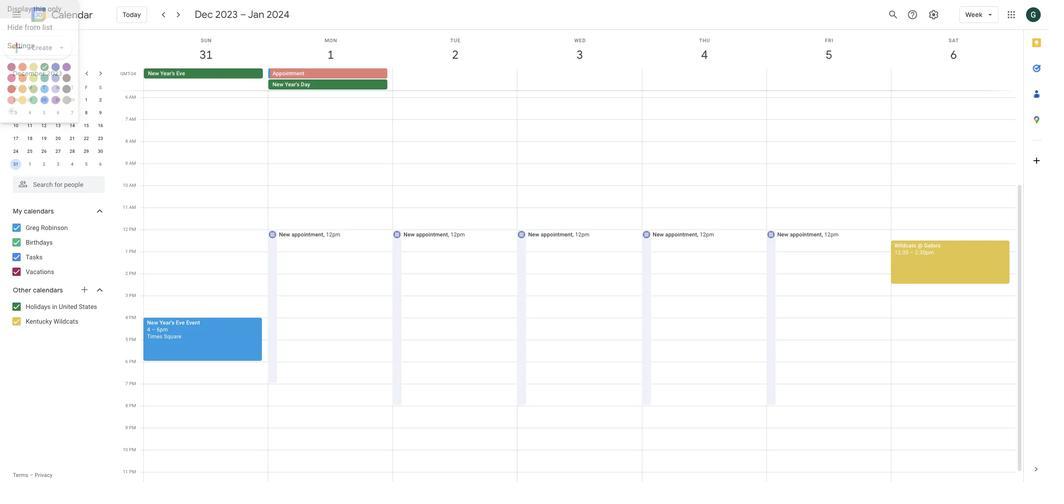 Task type: vqa. For each thing, say whether or not it's contained in the screenshot.
parks
no



Task type: describe. For each thing, give the bounding box(es) containing it.
december
[[13, 69, 45, 78]]

30 element
[[95, 146, 106, 157]]

january 4 element
[[67, 159, 78, 170]]

7 for 7 pm
[[125, 382, 128, 387]]

2 , from the left
[[448, 232, 449, 238]]

row containing 17
[[9, 132, 108, 145]]

8 am
[[125, 139, 136, 144]]

5 down 29 element at the left top of the page
[[85, 162, 88, 167]]

21 element
[[67, 133, 78, 144]]

7 am
[[125, 117, 136, 122]]

29 element
[[81, 146, 92, 157]]

am for 11 am
[[129, 205, 136, 210]]

year's inside appointment new year's day
[[285, 81, 300, 88]]

4 appointment from the left
[[666, 232, 697, 238]]

january 1 element
[[24, 159, 35, 170]]

greg robinson
[[26, 224, 68, 232]]

pm for 3 pm
[[129, 293, 136, 298]]

4 inside thu 4
[[701, 47, 708, 63]]

16
[[98, 123, 103, 128]]

26 for "november 26" element
[[13, 97, 18, 103]]

2 pm
[[125, 271, 136, 276]]

10 for 10 am
[[123, 183, 128, 188]]

1 appointment from the left
[[292, 232, 324, 238]]

6 am
[[125, 95, 136, 100]]

2 12pm from the left
[[451, 232, 465, 238]]

19 element
[[39, 133, 50, 144]]

1 12pm from the left
[[326, 232, 341, 238]]

6 cell from the left
[[891, 69, 1016, 91]]

wed 3
[[575, 38, 586, 63]]

settings menu image
[[929, 9, 940, 20]]

row containing 3
[[9, 107, 108, 120]]

birthdays
[[26, 239, 53, 246]]

6 link
[[944, 45, 965, 66]]

6 pm
[[125, 360, 136, 365]]

new inside button
[[148, 70, 159, 77]]

3 link
[[570, 45, 591, 66]]

22 element
[[81, 133, 92, 144]]

wildcats @ gators 12:30 – 2:30pm
[[895, 243, 941, 256]]

wed
[[575, 38, 586, 44]]

31 cell
[[9, 158, 23, 171]]

states
[[79, 303, 97, 311]]

november 30 element
[[67, 95, 78, 106]]

row inside "grid"
[[140, 69, 1024, 91]]

calendar heading
[[50, 9, 93, 21]]

3 appointment from the left
[[541, 232, 573, 238]]

in
[[52, 303, 57, 311]]

privacy
[[35, 473, 53, 479]]

robinson
[[41, 224, 68, 232]]

1 s from the left
[[14, 85, 17, 90]]

5 up 6 pm
[[125, 337, 128, 343]]

wildcats inside wildcats @ gators 12:30 – 2:30pm
[[895, 243, 917, 249]]

create button
[[4, 37, 72, 59]]

eve for new year's eve
[[176, 70, 185, 77]]

my calendars button
[[2, 204, 114, 219]]

january 6 element
[[95, 159, 106, 170]]

am for 9 am
[[129, 161, 136, 166]]

9 for 9 pm
[[125, 426, 128, 431]]

other calendars
[[13, 286, 63, 295]]

15
[[84, 123, 89, 128]]

gators
[[925, 243, 941, 249]]

m
[[28, 85, 32, 90]]

2 link
[[445, 45, 466, 66]]

2 t from the left
[[71, 85, 74, 90]]

november 27 element
[[24, 95, 35, 106]]

10 pm
[[123, 448, 136, 453]]

8 for 8 am
[[125, 139, 128, 144]]

greg
[[26, 224, 39, 232]]

20 element
[[53, 133, 64, 144]]

3 pm
[[125, 293, 136, 298]]

– inside 'new year's eve event 4 – 6pm times square'
[[152, 327, 155, 333]]

19
[[41, 136, 47, 141]]

28 element
[[67, 146, 78, 157]]

2 up 16
[[99, 97, 102, 103]]

day
[[301, 81, 310, 88]]

today button
[[117, 4, 147, 26]]

5 , from the left
[[822, 232, 823, 238]]

wildcats inside other calendars list
[[54, 318, 78, 326]]

31 link
[[196, 45, 217, 66]]

30 for 30 'element'
[[98, 149, 103, 154]]

sun
[[201, 38, 212, 44]]

21
[[70, 136, 75, 141]]

2 down 1 pm at the bottom left of the page
[[125, 271, 128, 276]]

10 am
[[123, 183, 136, 188]]

sat
[[949, 38, 960, 44]]

4 up 5 pm
[[125, 315, 128, 320]]

pm for 11 pm
[[129, 470, 136, 475]]

18
[[27, 136, 33, 141]]

31 inside "grid"
[[199, 47, 212, 63]]

13
[[56, 123, 61, 128]]

26 for 26 element
[[41, 149, 47, 154]]

tasks
[[26, 254, 43, 261]]

25 element
[[24, 146, 35, 157]]

terms link
[[13, 473, 28, 479]]

mon
[[325, 38, 337, 44]]

grid containing 31
[[118, 30, 1024, 483]]

5 pm
[[125, 337, 136, 343]]

pm for 10 pm
[[129, 448, 136, 453]]

7 for 7 am
[[125, 117, 128, 122]]

11 for 11 pm
[[123, 470, 128, 475]]

mon 1
[[325, 38, 337, 63]]

12 pm
[[123, 227, 136, 232]]

30 for november 30 element
[[70, 97, 75, 103]]

27 for 27 'element'
[[56, 149, 61, 154]]

row containing 31
[[9, 158, 108, 171]]

3 down 2 pm
[[125, 293, 128, 298]]

fri 5
[[825, 38, 834, 63]]

vacations
[[26, 269, 54, 276]]

17
[[13, 136, 18, 141]]

my calendars list
[[2, 221, 114, 280]]

4 12pm from the left
[[700, 232, 714, 238]]

new year's eve
[[148, 70, 185, 77]]

2 cell from the left
[[393, 69, 518, 91]]

holidays
[[26, 303, 51, 311]]

week button
[[960, 4, 999, 26]]

1 pm
[[125, 249, 136, 254]]

dec
[[195, 8, 213, 21]]

pm for 1 pm
[[129, 249, 136, 254]]

14 element
[[67, 120, 78, 131]]

row group containing 26
[[9, 94, 108, 171]]

4 new appointment , 12pm from the left
[[653, 232, 714, 238]]

appointment
[[273, 70, 305, 77]]

5 link
[[819, 45, 840, 66]]

11 for 11 am
[[123, 205, 128, 210]]

3 , from the left
[[573, 232, 574, 238]]

calendar element
[[29, 6, 93, 26]]

4 , from the left
[[697, 232, 699, 238]]

4 link
[[694, 45, 715, 66]]

1 new appointment , 12pm from the left
[[279, 232, 341, 238]]

– right 'terms' link
[[30, 473, 33, 479]]

12 for 12
[[41, 123, 47, 128]]

jan
[[248, 8, 264, 21]]

6pm
[[157, 327, 168, 333]]

16 element
[[95, 120, 106, 131]]

event
[[186, 320, 200, 326]]

november 28 element
[[39, 95, 50, 106]]

terms
[[13, 473, 28, 479]]

gmt-04
[[120, 71, 136, 76]]

12:30
[[895, 250, 909, 256]]

my
[[13, 207, 22, 216]]

terms – privacy
[[13, 473, 53, 479]]

@
[[918, 243, 923, 249]]

create
[[31, 44, 52, 52]]

privacy link
[[35, 473, 53, 479]]

12 element
[[39, 120, 50, 131]]

holidays in united states
[[26, 303, 97, 311]]

2023 for dec
[[215, 8, 238, 21]]

other
[[13, 286, 31, 295]]

31 inside cell
[[13, 162, 18, 167]]

3 cell from the left
[[518, 69, 642, 91]]



Task type: locate. For each thing, give the bounding box(es) containing it.
1 vertical spatial year's
[[285, 81, 300, 88]]

2 vertical spatial 7
[[125, 382, 128, 387]]

dec 2023 – jan 2024
[[195, 8, 290, 21]]

30 inside 'element'
[[98, 149, 103, 154]]

am up 12 pm
[[129, 205, 136, 210]]

0 vertical spatial 9
[[99, 110, 102, 115]]

1 vertical spatial 11
[[123, 205, 128, 210]]

december 2023
[[13, 69, 62, 78]]

26 left november 27 element
[[13, 97, 18, 103]]

3 am from the top
[[129, 139, 136, 144]]

0 horizontal spatial 29
[[56, 97, 61, 103]]

10 up 17
[[13, 123, 18, 128]]

pm for 4 pm
[[129, 315, 136, 320]]

pm for 2 pm
[[129, 271, 136, 276]]

pm for 5 pm
[[129, 337, 136, 343]]

row containing 26
[[9, 94, 108, 107]]

1 horizontal spatial 28
[[70, 149, 75, 154]]

3 pm from the top
[[129, 271, 136, 276]]

1 , from the left
[[324, 232, 325, 238]]

23 element
[[95, 133, 106, 144]]

6
[[950, 47, 957, 63], [125, 95, 128, 100], [57, 110, 59, 115], [99, 162, 102, 167], [125, 360, 128, 365]]

27 down 20 element
[[56, 149, 61, 154]]

9 for 9
[[99, 110, 102, 115]]

6 down 30 'element'
[[99, 162, 102, 167]]

6 down november 29 element
[[57, 110, 59, 115]]

2 down 26 element
[[43, 162, 45, 167]]

28 inside 28 element
[[70, 149, 75, 154]]

year's up 6pm
[[160, 320, 175, 326]]

0 vertical spatial wildcats
[[895, 243, 917, 249]]

am up the 7 am
[[129, 95, 136, 100]]

2 vertical spatial year's
[[160, 320, 175, 326]]

3 down wed
[[576, 47, 583, 63]]

29
[[56, 97, 61, 103], [84, 149, 89, 154]]

1 vertical spatial 27
[[56, 149, 61, 154]]

1 down f
[[85, 97, 88, 103]]

pm up 6 pm
[[129, 337, 136, 343]]

0 vertical spatial 28
[[41, 97, 47, 103]]

1 vertical spatial calendars
[[33, 286, 63, 295]]

10
[[13, 123, 18, 128], [123, 183, 128, 188], [123, 448, 128, 453]]

8 inside december 2023 grid
[[85, 110, 88, 115]]

2 s from the left
[[99, 85, 102, 90]]

0 horizontal spatial t
[[43, 85, 45, 90]]

pm down 9 pm
[[129, 448, 136, 453]]

5 cell from the left
[[767, 69, 891, 91]]

9
[[99, 110, 102, 115], [125, 161, 128, 166], [125, 426, 128, 431]]

other calendars button
[[2, 283, 114, 298]]

– right 12:30
[[910, 250, 914, 256]]

am up the 8 am
[[129, 117, 136, 122]]

1
[[327, 47, 334, 63], [85, 97, 88, 103], [29, 162, 31, 167], [125, 249, 128, 254]]

tue 2
[[451, 38, 461, 63]]

28 inside november 28 element
[[41, 97, 47, 103]]

8 down 7 pm
[[125, 404, 128, 409]]

11 for 11
[[27, 123, 33, 128]]

4 pm
[[125, 315, 136, 320]]

pm
[[129, 227, 136, 232], [129, 249, 136, 254], [129, 271, 136, 276], [129, 293, 136, 298], [129, 315, 136, 320], [129, 337, 136, 343], [129, 360, 136, 365], [129, 382, 136, 387], [129, 404, 136, 409], [129, 426, 136, 431], [129, 448, 136, 453], [129, 470, 136, 475]]

pm down 2 pm
[[129, 293, 136, 298]]

1 down 25 element
[[29, 162, 31, 167]]

7 pm from the top
[[129, 360, 136, 365]]

pm for 8 pm
[[129, 404, 136, 409]]

january 3 element
[[53, 159, 64, 170]]

fri
[[825, 38, 834, 44]]

12 pm from the top
[[129, 470, 136, 475]]

pm for 6 pm
[[129, 360, 136, 365]]

30 right november 29 element
[[70, 97, 75, 103]]

23
[[98, 136, 103, 141]]

december 2023 grid
[[9, 81, 108, 171]]

pm up 3 pm
[[129, 271, 136, 276]]

main drawer image
[[11, 9, 22, 20]]

calendars for other calendars
[[33, 286, 63, 295]]

10 up 11 am on the top
[[123, 183, 128, 188]]

1 vertical spatial 8
[[125, 139, 128, 144]]

31
[[199, 47, 212, 63], [13, 162, 18, 167]]

0 vertical spatial eve
[[176, 70, 185, 77]]

10 pm from the top
[[129, 426, 136, 431]]

6 pm from the top
[[129, 337, 136, 343]]

1 horizontal spatial 26
[[41, 149, 47, 154]]

27 element
[[53, 146, 64, 157]]

12pm
[[326, 232, 341, 238], [451, 232, 465, 238], [576, 232, 590, 238], [700, 232, 714, 238], [825, 232, 839, 238]]

year's inside button
[[160, 70, 175, 77]]

sat 6
[[949, 38, 960, 63]]

27 inside 'element'
[[56, 149, 61, 154]]

12
[[41, 123, 47, 128], [123, 227, 128, 232]]

1 horizontal spatial wildcats
[[895, 243, 917, 249]]

1 vertical spatial 26
[[41, 149, 47, 154]]

pm up 2 pm
[[129, 249, 136, 254]]

0 horizontal spatial 27
[[27, 97, 33, 103]]

0 horizontal spatial 31
[[13, 162, 18, 167]]

5 12pm from the left
[[825, 232, 839, 238]]

row containing 24
[[9, 145, 108, 158]]

11 am
[[123, 205, 136, 210]]

pm down 7 pm
[[129, 404, 136, 409]]

12 inside "grid"
[[123, 227, 128, 232]]

5 down fri at the top of the page
[[826, 47, 832, 63]]

0 vertical spatial 27
[[27, 97, 33, 103]]

new year's day button
[[269, 80, 388, 90]]

1 horizontal spatial 27
[[56, 149, 61, 154]]

1 horizontal spatial 30
[[98, 149, 103, 154]]

4 pm from the top
[[129, 293, 136, 298]]

row containing 10
[[9, 120, 108, 132]]

15 element
[[81, 120, 92, 131]]

– inside wildcats @ gators 12:30 – 2:30pm
[[910, 250, 914, 256]]

am for 7 am
[[129, 117, 136, 122]]

10 for 10 pm
[[123, 448, 128, 453]]

0 horizontal spatial 28
[[41, 97, 47, 103]]

3
[[576, 47, 583, 63], [14, 110, 17, 115], [57, 162, 59, 167], [125, 293, 128, 298]]

1 horizontal spatial 12
[[123, 227, 128, 232]]

6 for 6 am
[[125, 95, 128, 100]]

5 appointment from the left
[[790, 232, 822, 238]]

2023 for december
[[47, 69, 62, 78]]

appointment
[[292, 232, 324, 238], [416, 232, 448, 238], [541, 232, 573, 238], [666, 232, 697, 238], [790, 232, 822, 238]]

am for 10 am
[[129, 183, 136, 188]]

1 am from the top
[[129, 95, 136, 100]]

26 element
[[39, 146, 50, 157]]

7 down november 30 element
[[71, 110, 74, 115]]

1 vertical spatial 10
[[123, 183, 128, 188]]

2 pm from the top
[[129, 249, 136, 254]]

row up november 29 element
[[9, 81, 108, 94]]

year's for new year's eve
[[160, 70, 175, 77]]

s right f
[[99, 85, 102, 90]]

cell down '5' link
[[767, 69, 891, 91]]

am down '9 am'
[[129, 183, 136, 188]]

t up november 30 element
[[71, 85, 74, 90]]

1 horizontal spatial s
[[99, 85, 102, 90]]

cell down 6 link
[[891, 69, 1016, 91]]

12 up 19
[[41, 123, 47, 128]]

2 down tue at the top
[[452, 47, 458, 63]]

30
[[70, 97, 75, 103], [98, 149, 103, 154]]

thu
[[700, 38, 711, 44]]

2 vertical spatial 8
[[125, 404, 128, 409]]

1 vertical spatial eve
[[176, 320, 185, 326]]

7 up the 8 am
[[125, 117, 128, 122]]

my calendars
[[13, 207, 54, 216]]

new year's eve event 4 – 6pm times square
[[147, 320, 200, 340]]

2023 right dec
[[215, 8, 238, 21]]

1 vertical spatial 12
[[123, 227, 128, 232]]

9 inside row
[[99, 110, 102, 115]]

row down 13 element
[[9, 132, 108, 145]]

0 vertical spatial 12
[[41, 123, 47, 128]]

29 down 22 element
[[84, 149, 89, 154]]

1 vertical spatial 30
[[98, 149, 103, 154]]

04
[[131, 71, 136, 76]]

30 down 23 element
[[98, 149, 103, 154]]

– up the times
[[152, 327, 155, 333]]

january 5 element
[[81, 159, 92, 170]]

7 for 7
[[71, 110, 74, 115]]

1 vertical spatial 31
[[13, 162, 18, 167]]

18 element
[[24, 133, 35, 144]]

–
[[240, 8, 246, 21], [910, 250, 914, 256], [152, 327, 155, 333], [30, 473, 33, 479]]

s up "november 26" element
[[14, 85, 17, 90]]

11 up '18'
[[27, 123, 33, 128]]

0 vertical spatial calendars
[[24, 207, 54, 216]]

4 down november 27 element
[[29, 110, 31, 115]]

28 down 21 element
[[70, 149, 75, 154]]

3 down "november 26" element
[[14, 110, 17, 115]]

t up november 28 element
[[43, 85, 45, 90]]

row group
[[9, 94, 108, 171]]

row up 20
[[9, 120, 108, 132]]

grid
[[118, 30, 1024, 483]]

1 horizontal spatial 2023
[[215, 8, 238, 21]]

24 element
[[10, 146, 21, 157]]

row containing s
[[9, 81, 108, 94]]

6 for january 6 element
[[99, 162, 102, 167]]

year's down appointment
[[285, 81, 300, 88]]

2
[[452, 47, 458, 63], [99, 97, 102, 103], [43, 162, 45, 167], [125, 271, 128, 276]]

row down 3 link
[[140, 69, 1024, 91]]

6 down 5 pm
[[125, 360, 128, 365]]

28 for november 28 element
[[41, 97, 47, 103]]

new
[[148, 70, 159, 77], [273, 81, 284, 88], [279, 232, 290, 238], [404, 232, 415, 238], [528, 232, 540, 238], [653, 232, 664, 238], [778, 232, 789, 238], [147, 320, 158, 326]]

7
[[71, 110, 74, 115], [125, 117, 128, 122], [125, 382, 128, 387]]

14
[[70, 123, 75, 128]]

12 inside 'element'
[[41, 123, 47, 128]]

0 horizontal spatial 12
[[41, 123, 47, 128]]

12 for 12 pm
[[123, 227, 128, 232]]

28 for 28 element
[[70, 149, 75, 154]]

wildcats down united
[[54, 318, 78, 326]]

2024
[[267, 8, 290, 21]]

thu 4
[[700, 38, 711, 63]]

calendars up the greg
[[24, 207, 54, 216]]

1 horizontal spatial t
[[71, 85, 74, 90]]

0 vertical spatial 11
[[27, 123, 33, 128]]

24
[[13, 149, 18, 154]]

0 vertical spatial 7
[[71, 110, 74, 115]]

6 down sat
[[950, 47, 957, 63]]

1 vertical spatial 2023
[[47, 69, 62, 78]]

0 vertical spatial 2023
[[215, 8, 238, 21]]

0 vertical spatial 26
[[13, 97, 18, 103]]

8 pm from the top
[[129, 382, 136, 387]]

united
[[59, 303, 77, 311]]

row down w
[[9, 94, 108, 107]]

11 down 10 am
[[123, 205, 128, 210]]

0 vertical spatial 10
[[13, 123, 18, 128]]

calendars
[[24, 207, 54, 216], [33, 286, 63, 295]]

other calendars list
[[2, 300, 114, 329]]

am for 8 am
[[129, 139, 136, 144]]

7 down 6 pm
[[125, 382, 128, 387]]

,
[[324, 232, 325, 238], [448, 232, 449, 238], [573, 232, 574, 238], [697, 232, 699, 238], [822, 232, 823, 238]]

eve
[[176, 70, 185, 77], [176, 320, 185, 326]]

27 for november 27 element
[[27, 97, 33, 103]]

eve inside 'new year's eve' button
[[176, 70, 185, 77]]

1 inside mon 1
[[327, 47, 334, 63]]

4 cell from the left
[[642, 69, 767, 91]]

1 link
[[320, 45, 341, 66]]

0 horizontal spatial s
[[14, 85, 17, 90]]

year's for new year's eve event 4 – 6pm times square
[[160, 320, 175, 326]]

pm down 5 pm
[[129, 360, 136, 365]]

17 element
[[10, 133, 21, 144]]

sun 31
[[199, 38, 212, 63]]

eve inside 'new year's eve event 4 – 6pm times square'
[[176, 320, 185, 326]]

None search field
[[0, 173, 114, 193]]

cell down 2 link
[[393, 69, 518, 91]]

2023
[[215, 8, 238, 21], [47, 69, 62, 78]]

5 new appointment , 12pm from the left
[[778, 232, 839, 238]]

wildcats
[[895, 243, 917, 249], [54, 318, 78, 326]]

0 horizontal spatial 26
[[13, 97, 18, 103]]

pm for 7 pm
[[129, 382, 136, 387]]

year's
[[160, 70, 175, 77], [285, 81, 300, 88], [160, 320, 175, 326]]

6 up the 7 am
[[125, 95, 128, 100]]

0 vertical spatial year's
[[160, 70, 175, 77]]

0 horizontal spatial 2023
[[47, 69, 62, 78]]

5 down november 28 element
[[43, 110, 45, 115]]

cell
[[269, 69, 393, 91], [393, 69, 518, 91], [518, 69, 642, 91], [642, 69, 767, 91], [767, 69, 891, 91], [891, 69, 1016, 91]]

8 up '9 am'
[[125, 139, 128, 144]]

1 vertical spatial 7
[[125, 117, 128, 122]]

3 down 27 'element'
[[57, 162, 59, 167]]

cell down 3 link
[[518, 69, 642, 91]]

9 up 16
[[99, 110, 102, 115]]

25
[[27, 149, 33, 154]]

1 horizontal spatial 31
[[199, 47, 212, 63]]

am up '9 am'
[[129, 139, 136, 144]]

calendars for my calendars
[[24, 207, 54, 216]]

7 inside december 2023 grid
[[71, 110, 74, 115]]

appointment button
[[270, 69, 388, 79]]

am down the 8 am
[[129, 161, 136, 166]]

5
[[826, 47, 832, 63], [43, 110, 45, 115], [85, 162, 88, 167], [125, 337, 128, 343]]

today
[[123, 11, 141, 19]]

new inside appointment new year's day
[[273, 81, 284, 88]]

9 up 10 pm at bottom
[[125, 426, 128, 431]]

8 for 8
[[85, 110, 88, 115]]

holidays in united states list item
[[2, 300, 114, 314]]

pm up 1 pm at the bottom left of the page
[[129, 227, 136, 232]]

am for 6 am
[[129, 95, 136, 100]]

6 am from the top
[[129, 205, 136, 210]]

row containing new year's eve
[[140, 69, 1024, 91]]

10 inside december 2023 grid
[[13, 123, 18, 128]]

28
[[41, 97, 47, 103], [70, 149, 75, 154]]

29 down w
[[56, 97, 61, 103]]

13 element
[[53, 120, 64, 131]]

calendar
[[51, 9, 93, 21]]

january 2 element
[[39, 159, 50, 170]]

new inside 'new year's eve event 4 – 6pm times square'
[[147, 320, 158, 326]]

2023 up w
[[47, 69, 62, 78]]

9 pm from the top
[[129, 404, 136, 409]]

– left jan
[[240, 8, 246, 21]]

1 vertical spatial wildcats
[[54, 318, 78, 326]]

1 pm from the top
[[129, 227, 136, 232]]

11 element
[[24, 120, 35, 131]]

row down 20 element
[[9, 145, 108, 158]]

calendars up in
[[33, 286, 63, 295]]

new year's eve button
[[144, 69, 263, 79]]

gmt-
[[120, 71, 131, 76]]

9 for 9 am
[[125, 161, 128, 166]]

26 down 19 element
[[41, 149, 47, 154]]

1 vertical spatial 28
[[70, 149, 75, 154]]

cell down '4' link
[[642, 69, 767, 91]]

Search for people text field
[[18, 177, 99, 193]]

pm down 6 pm
[[129, 382, 136, 387]]

1 horizontal spatial 29
[[84, 149, 89, 154]]

appointment new year's day
[[273, 70, 310, 88]]

20
[[56, 136, 61, 141]]

31 down sun
[[199, 47, 212, 63]]

4
[[701, 47, 708, 63], [29, 110, 31, 115], [71, 162, 74, 167], [125, 315, 128, 320], [147, 327, 150, 333]]

cell down 1 link
[[269, 69, 393, 91]]

5 am from the top
[[129, 183, 136, 188]]

4 inside 'new year's eve event 4 – 6pm times square'
[[147, 327, 150, 333]]

2 vertical spatial 10
[[123, 448, 128, 453]]

10 for 10
[[13, 123, 18, 128]]

2 new appointment , 12pm from the left
[[404, 232, 465, 238]]

f
[[85, 85, 88, 90]]

1 t from the left
[[43, 85, 45, 90]]

0 vertical spatial 29
[[56, 97, 61, 103]]

row up 13
[[9, 107, 108, 120]]

11 inside row
[[27, 123, 33, 128]]

pm down 10 pm at bottom
[[129, 470, 136, 475]]

wildcats up 12:30
[[895, 243, 917, 249]]

31 element
[[10, 159, 21, 170]]

3 12pm from the left
[[576, 232, 590, 238]]

add other calendars image
[[80, 286, 89, 295]]

4 up the times
[[147, 327, 150, 333]]

28 left november 29 element
[[41, 97, 47, 103]]

1 down mon
[[327, 47, 334, 63]]

4 am from the top
[[129, 161, 136, 166]]

10 up the 11 pm
[[123, 448, 128, 453]]

22
[[84, 136, 89, 141]]

9 up 10 am
[[125, 161, 128, 166]]

5 pm from the top
[[129, 315, 136, 320]]

0 vertical spatial 31
[[199, 47, 212, 63]]

29 for 29 element at the left top of the page
[[84, 149, 89, 154]]

5 inside fri 5
[[826, 47, 832, 63]]

eve for new year's eve event 4 – 6pm times square
[[176, 320, 185, 326]]

27
[[27, 97, 33, 103], [56, 149, 61, 154]]

w
[[56, 85, 60, 90]]

1 cell from the left
[[269, 69, 393, 91]]

3 inside wed 3
[[576, 47, 583, 63]]

3 new appointment , 12pm from the left
[[528, 232, 590, 238]]

8 pm
[[125, 404, 136, 409]]

31 down 24 element at the top left of the page
[[13, 162, 18, 167]]

4 down 28 element
[[71, 162, 74, 167]]

10 element
[[10, 120, 21, 131]]

row down 27 'element'
[[9, 158, 108, 171]]

9 am
[[125, 161, 136, 166]]

pm for 9 pm
[[129, 426, 136, 431]]

1 down 12 pm
[[125, 249, 128, 254]]

11 down 10 pm at bottom
[[123, 470, 128, 475]]

cell containing appointment
[[269, 69, 393, 91]]

0 horizontal spatial wildcats
[[54, 318, 78, 326]]

2 vertical spatial 11
[[123, 470, 128, 475]]

6 inside sat 6
[[950, 47, 957, 63]]

4 inside "element"
[[71, 162, 74, 167]]

29 for november 29 element
[[56, 97, 61, 103]]

0 vertical spatial 30
[[70, 97, 75, 103]]

0 horizontal spatial 30
[[70, 97, 75, 103]]

1 vertical spatial 9
[[125, 161, 128, 166]]

0 vertical spatial 8
[[85, 110, 88, 115]]

kentucky wildcats
[[26, 318, 78, 326]]

6 for 6 pm
[[125, 360, 128, 365]]

4 down thu
[[701, 47, 708, 63]]

year's right 04 at top
[[160, 70, 175, 77]]

november 26 element
[[10, 95, 21, 106]]

new appointment , 12pm
[[279, 232, 341, 238], [404, 232, 465, 238], [528, 232, 590, 238], [653, 232, 714, 238], [778, 232, 839, 238]]

kentucky
[[26, 318, 52, 326]]

tue
[[451, 38, 461, 44]]

8
[[85, 110, 88, 115], [125, 139, 128, 144], [125, 404, 128, 409]]

year's inside 'new year's eve event 4 – 6pm times square'
[[160, 320, 175, 326]]

11 pm from the top
[[129, 448, 136, 453]]

1 vertical spatial 29
[[84, 149, 89, 154]]

2 am from the top
[[129, 117, 136, 122]]

11 pm
[[123, 470, 136, 475]]

8 up 15
[[85, 110, 88, 115]]

tab list
[[1024, 30, 1050, 457]]

times
[[147, 334, 163, 340]]

november 29 element
[[53, 95, 64, 106]]

2 appointment from the left
[[416, 232, 448, 238]]

2 vertical spatial 9
[[125, 426, 128, 431]]

8 for 8 pm
[[125, 404, 128, 409]]

pm for 12 pm
[[129, 227, 136, 232]]

27 down 'm'
[[27, 97, 33, 103]]

2 inside tue 2
[[452, 47, 458, 63]]

row
[[140, 69, 1024, 91], [9, 81, 108, 94], [9, 94, 108, 107], [9, 107, 108, 120], [9, 120, 108, 132], [9, 132, 108, 145], [9, 145, 108, 158], [9, 158, 108, 171]]



